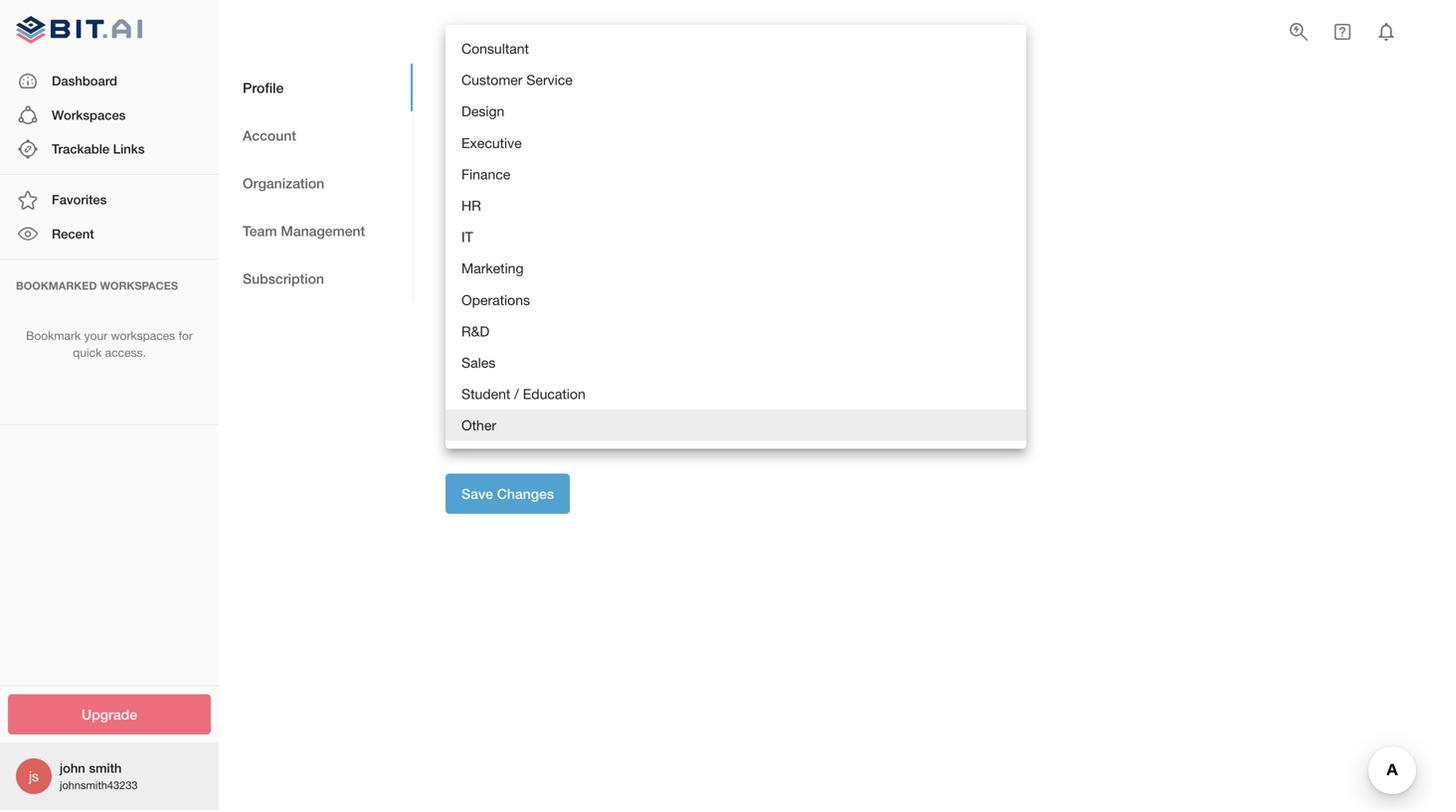 Task type: locate. For each thing, give the bounding box(es) containing it.
workspaces button
[[0, 98, 219, 132]]

Doe text field
[[744, 251, 1026, 283]]

team management link
[[219, 207, 413, 255]]

upgrade
[[82, 707, 137, 723]]

student / education
[[461, 386, 586, 402]]

design option
[[446, 96, 1026, 127]]

other
[[446, 416, 485, 434], [461, 417, 496, 434]]

changes
[[497, 486, 554, 502]]

it option
[[446, 221, 1026, 253]]

John text field
[[446, 251, 728, 283]]

1 vertical spatial js
[[29, 768, 39, 785]]

bookmark your workspaces for quick access.
[[26, 329, 193, 359]]

bookmark
[[26, 329, 81, 343]]

marketing option
[[446, 253, 1026, 284]]

js
[[469, 150, 486, 177], [29, 768, 39, 785]]

0 horizontal spatial profile
[[243, 79, 284, 96]]

0 vertical spatial js
[[469, 150, 486, 177]]

account
[[243, 127, 296, 143]]

consultant
[[461, 40, 529, 57]]

executive
[[461, 135, 522, 151]]

john smith johnsmith43233
[[60, 761, 138, 792]]

profile up account
[[243, 79, 284, 96]]

tab list
[[219, 64, 413, 302]]

js left john
[[29, 768, 39, 785]]

access.
[[105, 345, 146, 359]]

other inside popup button
[[446, 416, 485, 434]]

save
[[461, 486, 493, 502]]

list box
[[446, 25, 1026, 449]]

/
[[514, 386, 519, 402]]

other button
[[446, 410, 1026, 442]]

account link
[[219, 111, 413, 159]]

consultant option
[[446, 33, 1026, 64]]

other for other popup button
[[446, 416, 485, 434]]

1 horizontal spatial profile
[[446, 89, 507, 114]]

customer service option
[[446, 64, 1026, 96]]

organization
[[243, 175, 324, 191]]

1 horizontal spatial js
[[469, 150, 486, 177]]

sales
[[461, 354, 495, 371]]

subscription link
[[219, 255, 413, 302]]

student / education option
[[446, 378, 1026, 410]]

quick
[[73, 345, 102, 359]]

recent
[[52, 226, 94, 242]]

other inside option
[[461, 417, 496, 434]]

save changes
[[461, 486, 554, 502]]

profile
[[243, 79, 284, 96], [446, 89, 507, 114]]

save changes button
[[446, 474, 570, 514]]

management
[[281, 223, 365, 239]]

other for other option
[[461, 417, 496, 434]]

for
[[178, 329, 193, 343]]

student
[[461, 386, 510, 402]]

service
[[526, 72, 573, 88]]

design
[[461, 103, 505, 120]]

profile down customer
[[446, 89, 507, 114]]

workspaces
[[52, 107, 126, 123]]

dashboard
[[52, 73, 117, 89]]

it
[[461, 229, 473, 245]]

js up hr
[[469, 150, 486, 177]]

js button
[[446, 132, 543, 195]]



Task type: describe. For each thing, give the bounding box(es) containing it.
team
[[243, 223, 277, 239]]

customer service
[[461, 72, 573, 88]]

trackable links
[[52, 141, 145, 157]]

your
[[84, 329, 108, 343]]

dashboard button
[[0, 64, 219, 98]]

other option
[[446, 410, 1026, 441]]

trackable links button
[[0, 132, 219, 166]]

bookmarked
[[16, 280, 97, 292]]

workspaces
[[111, 329, 175, 343]]

operations option
[[446, 284, 1026, 316]]

tab list containing profile
[[219, 64, 413, 302]]

bookmarked workspaces
[[16, 280, 178, 292]]

links
[[113, 141, 145, 157]]

recent button
[[0, 217, 219, 251]]

hr option
[[446, 190, 1026, 221]]

johnsmith43233
[[60, 779, 138, 792]]

upgrade button
[[8, 695, 211, 735]]

marketing
[[461, 260, 524, 277]]

favorites
[[52, 192, 107, 208]]

profile inside profile link
[[243, 79, 284, 96]]

customer
[[461, 72, 523, 88]]

js inside button
[[469, 150, 486, 177]]

smith
[[89, 761, 122, 776]]

education
[[523, 386, 586, 402]]

john
[[60, 761, 85, 776]]

hr
[[461, 197, 481, 214]]

finance
[[461, 166, 510, 182]]

r&d option
[[446, 316, 1026, 347]]

CEO text field
[[446, 331, 1026, 362]]

favorites button
[[0, 183, 219, 217]]

profile link
[[219, 64, 413, 111]]

subscription
[[243, 270, 324, 287]]

executive option
[[446, 127, 1026, 159]]

workspaces
[[100, 280, 178, 292]]

list box containing consultant
[[446, 25, 1026, 449]]

trackable
[[52, 141, 109, 157]]

sales option
[[446, 347, 1026, 378]]

finance option
[[446, 159, 1026, 190]]

team management
[[243, 223, 365, 239]]

r&d
[[461, 323, 490, 339]]

0 horizontal spatial js
[[29, 768, 39, 785]]

operations
[[461, 292, 530, 308]]

organization link
[[219, 159, 413, 207]]



Task type: vqa. For each thing, say whether or not it's contained in the screenshot.
John text box
yes



